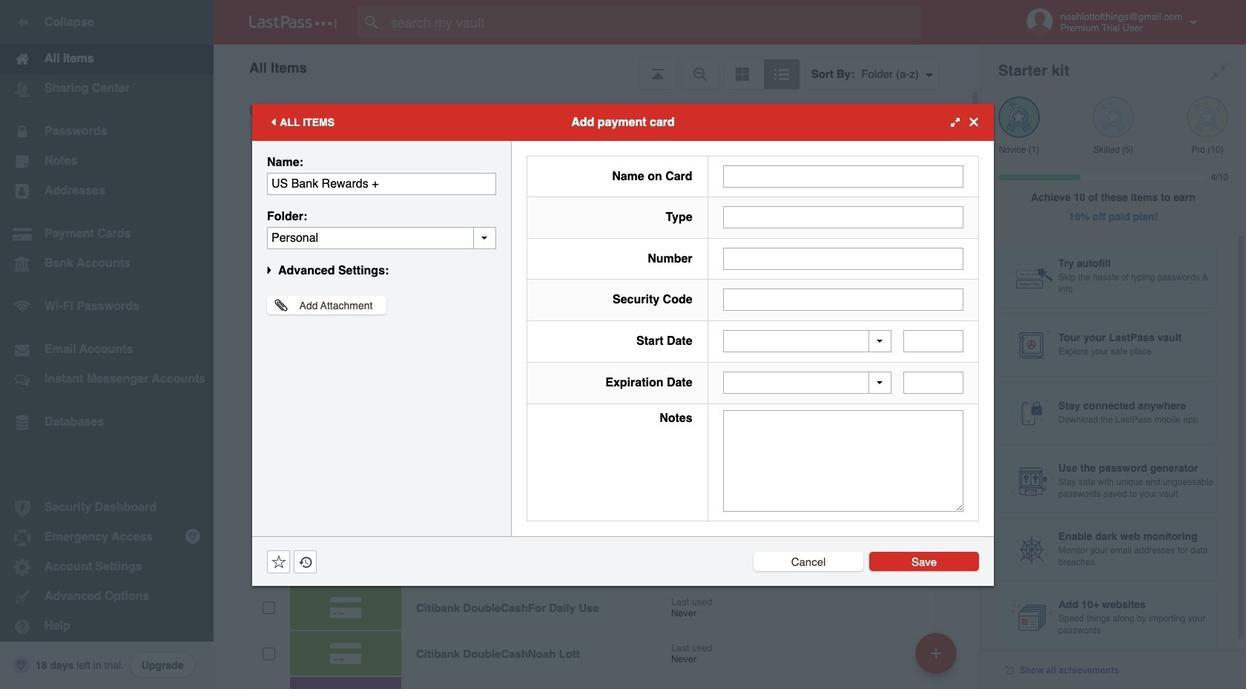 Task type: describe. For each thing, give the bounding box(es) containing it.
main navigation navigation
[[0, 0, 214, 689]]

Search search field
[[358, 6, 950, 39]]

lastpass image
[[249, 16, 337, 29]]



Task type: locate. For each thing, give the bounding box(es) containing it.
vault options navigation
[[214, 45, 981, 89]]

search my vault text field
[[358, 6, 950, 39]]

dialog
[[252, 103, 994, 586]]

new item image
[[931, 648, 941, 658]]

new item navigation
[[910, 628, 966, 689]]

None text field
[[723, 410, 964, 511]]

None text field
[[723, 165, 964, 187], [267, 172, 496, 195], [723, 206, 964, 229], [267, 227, 496, 249], [723, 248, 964, 270], [723, 289, 964, 311], [903, 330, 964, 353], [903, 372, 964, 394], [723, 165, 964, 187], [267, 172, 496, 195], [723, 206, 964, 229], [267, 227, 496, 249], [723, 248, 964, 270], [723, 289, 964, 311], [903, 330, 964, 353], [903, 372, 964, 394]]



Task type: vqa. For each thing, say whether or not it's contained in the screenshot.
New item ELEMENT
no



